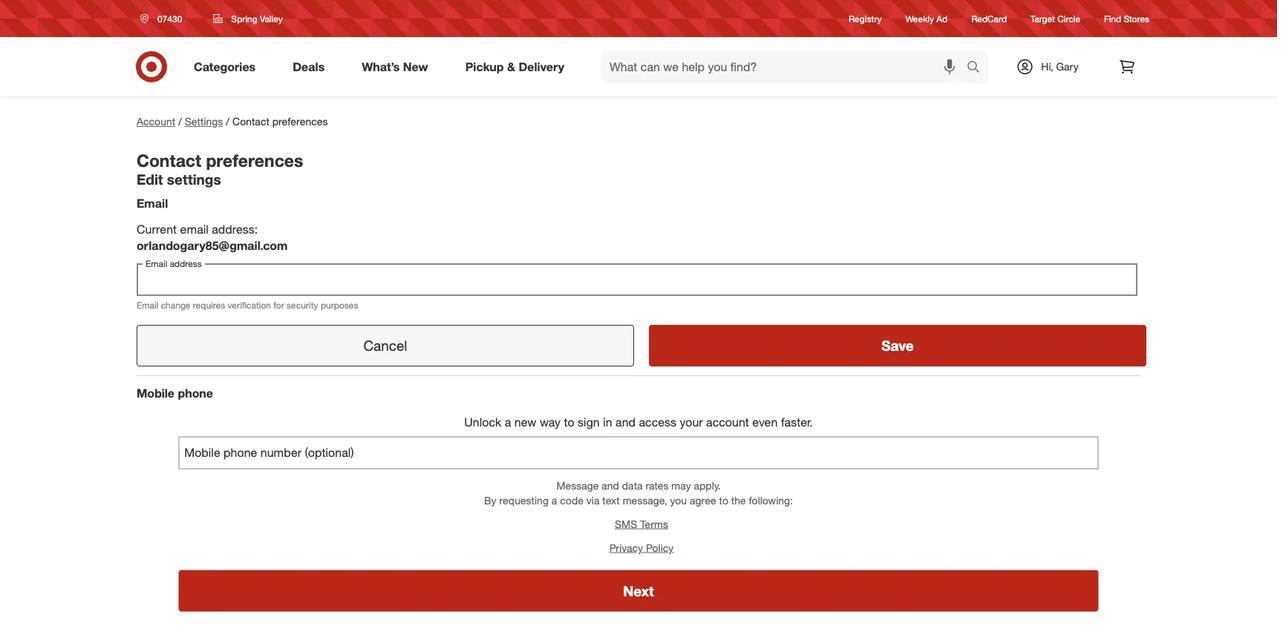 Task type: describe. For each thing, give the bounding box(es) containing it.
your
[[680, 415, 703, 430]]

policy
[[646, 542, 674, 555]]

save
[[882, 337, 914, 355]]

deals
[[293, 59, 325, 74]]

faster.
[[781, 415, 813, 430]]

07430 button
[[131, 5, 198, 32]]

find stores
[[1104, 13, 1150, 24]]

you
[[670, 494, 687, 507]]

What can we help you find? suggestions appear below search field
[[601, 51, 971, 83]]

requires
[[193, 300, 225, 311]]

circle
[[1058, 13, 1081, 24]]

the
[[731, 494, 746, 507]]

privacy policy
[[609, 542, 674, 555]]

what's
[[362, 59, 400, 74]]

a inside message and data rates may apply. by requesting a code via text message, you agree to the following:
[[552, 494, 557, 507]]

requesting
[[499, 494, 549, 507]]

contact inside contact preferences edit settings
[[137, 150, 201, 171]]

settings link
[[185, 115, 223, 128]]

new
[[515, 415, 537, 430]]

what's new link
[[349, 51, 447, 83]]

mobile phone
[[137, 386, 213, 401]]

current
[[137, 222, 177, 236]]

contact preferences edit settings
[[137, 150, 303, 188]]

text
[[603, 494, 620, 507]]

target
[[1031, 13, 1055, 24]]

purposes
[[321, 300, 358, 311]]

0 horizontal spatial a
[[505, 415, 511, 430]]

code
[[560, 494, 584, 507]]

2 / from the left
[[226, 115, 230, 128]]

sign
[[578, 415, 600, 430]]

search
[[960, 61, 996, 75]]

valley
[[260, 13, 283, 24]]

apply.
[[694, 479, 721, 492]]

0 vertical spatial preferences
[[272, 115, 328, 128]]

0 vertical spatial and
[[616, 415, 636, 430]]

settings
[[167, 171, 221, 188]]

privacy
[[609, 542, 643, 555]]

weekly ad
[[906, 13, 948, 24]]

message
[[557, 479, 599, 492]]

account
[[706, 415, 749, 430]]

delivery
[[519, 59, 564, 74]]

message and data rates may apply. by requesting a code via text message, you agree to the following:
[[484, 479, 793, 507]]

spring
[[231, 13, 257, 24]]

find
[[1104, 13, 1122, 24]]

preferences inside contact preferences edit settings
[[206, 150, 303, 171]]

orlandogary85@gmail.com
[[137, 239, 288, 253]]

account
[[137, 115, 175, 128]]

redcard
[[972, 13, 1007, 24]]

gary
[[1056, 60, 1079, 73]]

categories link
[[181, 51, 274, 83]]

cancel button
[[137, 325, 634, 367]]

email change requires verification for security purposes
[[137, 300, 358, 311]]

edit
[[137, 171, 163, 188]]

0 horizontal spatial to
[[564, 415, 575, 430]]

privacy policy link
[[609, 542, 674, 555]]

weekly ad link
[[906, 12, 948, 25]]

email for email
[[137, 196, 168, 211]]

pickup & delivery
[[465, 59, 564, 74]]

deals link
[[280, 51, 343, 83]]

phone
[[178, 386, 213, 401]]

registry
[[849, 13, 882, 24]]

save button
[[649, 325, 1147, 367]]

address:
[[212, 222, 258, 236]]

cancel
[[363, 337, 407, 355]]

registry link
[[849, 12, 882, 25]]

sms terms
[[615, 518, 668, 531]]

by
[[484, 494, 497, 507]]



Task type: locate. For each thing, give the bounding box(es) containing it.
email
[[180, 222, 209, 236]]

message,
[[623, 494, 667, 507]]

email for email change requires verification for security purposes
[[137, 300, 158, 311]]

contact right settings link
[[232, 115, 269, 128]]

new
[[403, 59, 428, 74]]

and right in
[[616, 415, 636, 430]]

1 horizontal spatial a
[[552, 494, 557, 507]]

1 horizontal spatial /
[[226, 115, 230, 128]]

1 vertical spatial email
[[137, 300, 158, 311]]

1 vertical spatial and
[[602, 479, 619, 492]]

data
[[622, 479, 643, 492]]

preferences down account / settings / contact preferences
[[206, 150, 303, 171]]

to inside message and data rates may apply. by requesting a code via text message, you agree to the following:
[[719, 494, 729, 507]]

a
[[505, 415, 511, 430], [552, 494, 557, 507]]

0 horizontal spatial /
[[178, 115, 182, 128]]

1 vertical spatial preferences
[[206, 150, 303, 171]]

ad
[[937, 13, 948, 24]]

unlock a new way to sign in and access your account even faster.
[[464, 415, 813, 430]]

what's new
[[362, 59, 428, 74]]

preferences
[[272, 115, 328, 128], [206, 150, 303, 171]]

terms
[[640, 518, 668, 531]]

account link
[[137, 115, 175, 128]]

spring valley button
[[204, 5, 292, 32]]

access
[[639, 415, 677, 430]]

to
[[564, 415, 575, 430], [719, 494, 729, 507]]

settings
[[185, 115, 223, 128]]

and up text
[[602, 479, 619, 492]]

agree
[[690, 494, 716, 507]]

security
[[287, 300, 318, 311]]

1 vertical spatial contact
[[137, 150, 201, 171]]

sms
[[615, 518, 637, 531]]

may
[[672, 479, 691, 492]]

0 vertical spatial to
[[564, 415, 575, 430]]

next
[[623, 583, 654, 600]]

a left 'new'
[[505, 415, 511, 430]]

1 / from the left
[[178, 115, 182, 128]]

&
[[507, 59, 515, 74]]

via
[[587, 494, 600, 507]]

hi, gary
[[1041, 60, 1079, 73]]

next button
[[178, 571, 1099, 612]]

redcard link
[[972, 12, 1007, 25]]

stores
[[1124, 13, 1150, 24]]

even
[[753, 415, 778, 430]]

in
[[603, 415, 612, 430]]

for
[[274, 300, 284, 311]]

account / settings / contact preferences
[[137, 115, 328, 128]]

sms terms link
[[615, 518, 668, 531]]

email left change
[[137, 300, 158, 311]]

find stores link
[[1104, 12, 1150, 25]]

1 vertical spatial to
[[719, 494, 729, 507]]

None text field
[[137, 264, 1138, 296]]

1 vertical spatial a
[[552, 494, 557, 507]]

07430
[[157, 13, 182, 24]]

1 email from the top
[[137, 196, 168, 211]]

way
[[540, 415, 561, 430]]

unlock
[[464, 415, 502, 430]]

pickup & delivery link
[[453, 51, 583, 83]]

and
[[616, 415, 636, 430], [602, 479, 619, 492]]

target circle link
[[1031, 12, 1081, 25]]

spring valley
[[231, 13, 283, 24]]

current email address: orlandogary85@gmail.com
[[137, 222, 288, 253]]

None telephone field
[[178, 437, 1099, 470]]

/
[[178, 115, 182, 128], [226, 115, 230, 128]]

email down 'edit'
[[137, 196, 168, 211]]

0 horizontal spatial contact
[[137, 150, 201, 171]]

to right way
[[564, 415, 575, 430]]

weekly
[[906, 13, 934, 24]]

2 email from the top
[[137, 300, 158, 311]]

target circle
[[1031, 13, 1081, 24]]

change
[[161, 300, 190, 311]]

contact
[[232, 115, 269, 128], [137, 150, 201, 171]]

verification
[[228, 300, 271, 311]]

1 horizontal spatial to
[[719, 494, 729, 507]]

0 vertical spatial a
[[505, 415, 511, 430]]

mobile
[[137, 386, 175, 401]]

pickup
[[465, 59, 504, 74]]

email
[[137, 196, 168, 211], [137, 300, 158, 311]]

0 vertical spatial contact
[[232, 115, 269, 128]]

1 horizontal spatial contact
[[232, 115, 269, 128]]

contact up 'edit'
[[137, 150, 201, 171]]

us members only. image
[[187, 444, 208, 465]]

rates
[[646, 479, 669, 492]]

preferences down deals
[[272, 115, 328, 128]]

following:
[[749, 494, 793, 507]]

categories
[[194, 59, 256, 74]]

/ right settings link
[[226, 115, 230, 128]]

and inside message and data rates may apply. by requesting a code via text message, you agree to the following:
[[602, 479, 619, 492]]

0 vertical spatial email
[[137, 196, 168, 211]]

a left code at the left bottom of the page
[[552, 494, 557, 507]]

to left the at the right bottom
[[719, 494, 729, 507]]

/ left settings
[[178, 115, 182, 128]]



Task type: vqa. For each thing, say whether or not it's contained in the screenshot.
Wild
no



